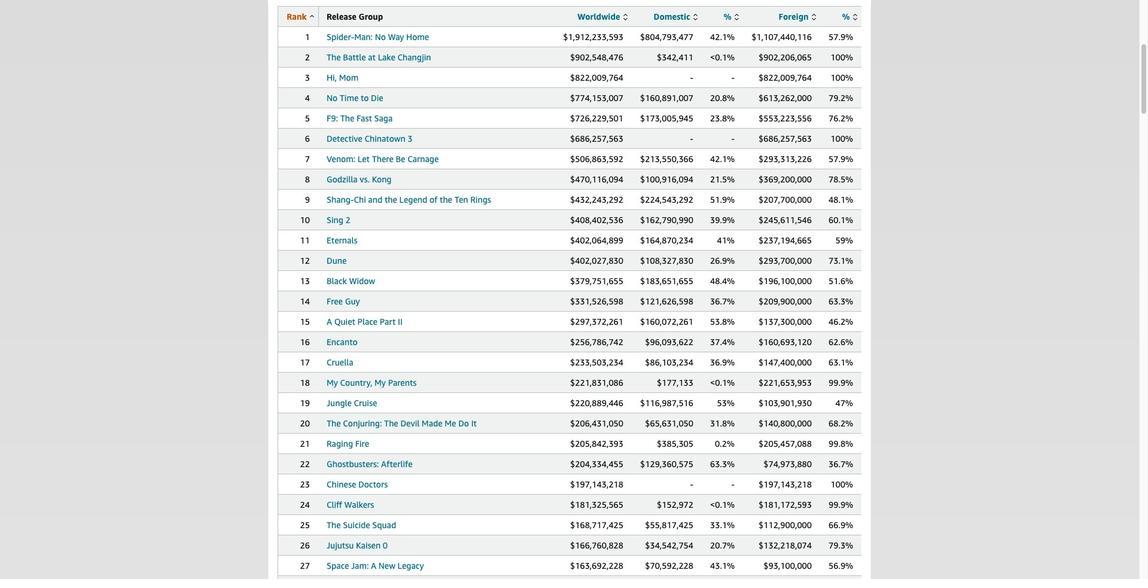 Task type: describe. For each thing, give the bounding box(es) containing it.
raging
[[327, 439, 353, 449]]

lake
[[378, 52, 395, 62]]

the for conjuring:
[[327, 418, 341, 428]]

battle
[[343, 52, 366, 62]]

jujutsu kaisen 0
[[327, 540, 388, 550]]

squad
[[372, 520, 396, 530]]

chinese
[[327, 479, 356, 489]]

100% for $902,206,065
[[831, 52, 853, 62]]

78.5%
[[829, 174, 853, 184]]

spider-man: no way home link
[[327, 32, 429, 42]]

dune
[[327, 255, 347, 266]]

foreign
[[779, 11, 809, 22]]

73.1%
[[829, 255, 853, 266]]

of
[[430, 194, 438, 205]]

$432,243,292
[[570, 194, 623, 205]]

spider-
[[327, 32, 354, 42]]

99.9% for $181,172,593
[[829, 500, 853, 510]]

chinese doctors link
[[327, 479, 388, 489]]

$160,693,120
[[759, 337, 812, 347]]

1 % link from the left
[[724, 11, 739, 22]]

- down $173,005,945
[[690, 133, 693, 144]]

11
[[300, 235, 310, 245]]

$726,229,501
[[570, 113, 623, 123]]

$221,653,953
[[759, 378, 812, 388]]

and
[[368, 194, 382, 205]]

free guy link
[[327, 296, 360, 306]]

venom: let there be carnage link
[[327, 154, 439, 164]]

the battle at lake changjin
[[327, 52, 431, 62]]

hi, mom link
[[327, 72, 358, 83]]

0 vertical spatial 63.3%
[[829, 296, 853, 306]]

0 vertical spatial 2
[[305, 52, 310, 62]]

13
[[300, 276, 310, 286]]

group
[[359, 11, 383, 22]]

my country, my parents link
[[327, 378, 417, 388]]

2 $822,009,764 from the left
[[759, 72, 812, 83]]

0 vertical spatial no
[[375, 32, 386, 42]]

31.8%
[[710, 418, 735, 428]]

$369,200,000
[[759, 174, 812, 184]]

6
[[305, 133, 310, 144]]

4
[[305, 93, 310, 103]]

$164,870,234
[[640, 235, 693, 245]]

$65,631,050
[[645, 418, 693, 428]]

62.6%
[[829, 337, 853, 347]]

$137,300,000
[[759, 316, 812, 327]]

1 vertical spatial 2
[[346, 215, 350, 225]]

$100,916,094
[[640, 174, 693, 184]]

godzilla
[[327, 174, 358, 184]]

suicide
[[343, 520, 370, 530]]

the left devil
[[384, 418, 398, 428]]

1 the from the left
[[385, 194, 397, 205]]

f9: the fast saga
[[327, 113, 393, 123]]

- down $342,411
[[690, 72, 693, 83]]

time
[[340, 93, 359, 103]]

kaisen
[[356, 540, 381, 550]]

68.2%
[[829, 418, 853, 428]]

cruella link
[[327, 357, 353, 367]]

jungle
[[327, 398, 352, 408]]

the for battle
[[327, 52, 341, 62]]

$166,760,828
[[570, 540, 623, 550]]

1 horizontal spatial a
[[371, 561, 376, 571]]

$204,334,455
[[570, 459, 623, 469]]

21
[[300, 439, 310, 449]]

- up the $152,972
[[690, 479, 693, 489]]

7
[[305, 154, 310, 164]]

rings
[[470, 194, 491, 205]]

$168,717,425
[[570, 520, 623, 530]]

black
[[327, 276, 347, 286]]

<0.1% for $152,972
[[710, 500, 735, 510]]

2 $197,143,218 from the left
[[759, 479, 812, 489]]

1
[[305, 32, 310, 42]]

f9:
[[327, 113, 338, 123]]

the conjuring: the devil made me do it link
[[327, 418, 477, 428]]

$181,172,593
[[759, 500, 812, 510]]

100% for $197,143,218
[[831, 479, 853, 489]]

$181,325,565
[[570, 500, 623, 510]]

36.9%
[[710, 357, 735, 367]]

$233,503,234
[[570, 357, 623, 367]]

$402,027,830
[[570, 255, 623, 266]]

% for 2nd % link from right
[[724, 11, 731, 22]]

no time to die link
[[327, 93, 383, 103]]

59%
[[835, 235, 853, 245]]

8
[[305, 174, 310, 184]]

$402,064,899
[[570, 235, 623, 245]]

f9: the fast saga link
[[327, 113, 393, 123]]

43.1%
[[710, 561, 735, 571]]

0 horizontal spatial 63.3%
[[710, 459, 735, 469]]

1 $686,257,563 from the left
[[570, 133, 623, 144]]

sing
[[327, 215, 343, 225]]

$221,831,086
[[570, 378, 623, 388]]

100% for $822,009,764
[[831, 72, 853, 83]]

there
[[372, 154, 394, 164]]

guy
[[345, 296, 360, 306]]

23
[[300, 479, 310, 489]]

domestic link
[[654, 11, 698, 22]]

57.9% for $293,313,226
[[829, 154, 853, 164]]

spider-man: no way home
[[327, 32, 429, 42]]

0
[[383, 540, 388, 550]]

godzilla vs. kong link
[[327, 174, 392, 184]]

99.9% for $221,653,953
[[829, 378, 853, 388]]

79.2%
[[829, 93, 853, 103]]

hi, mom
[[327, 72, 358, 83]]

release
[[327, 11, 356, 22]]

2 my from the left
[[375, 378, 386, 388]]

ghostbusters: afterlife
[[327, 459, 413, 469]]

57.9% for $1,107,440,116
[[829, 32, 853, 42]]

0 horizontal spatial no
[[327, 93, 338, 103]]

the suicide squad link
[[327, 520, 396, 530]]

be
[[396, 154, 405, 164]]

encanto
[[327, 337, 358, 347]]

changjin
[[398, 52, 431, 62]]

$112,900,000
[[759, 520, 812, 530]]

the right f9:
[[340, 113, 354, 123]]

detective chinatown 3 link
[[327, 133, 413, 144]]



Task type: locate. For each thing, give the bounding box(es) containing it.
0 horizontal spatial my
[[327, 378, 338, 388]]

hi,
[[327, 72, 337, 83]]

42.1%
[[710, 32, 735, 42], [710, 154, 735, 164]]

$902,548,476
[[570, 52, 623, 62]]

56.9%
[[829, 561, 853, 571]]

10
[[300, 215, 310, 225]]

a
[[327, 316, 332, 327], [371, 561, 376, 571]]

raging fire link
[[327, 439, 369, 449]]

% link right foreign link on the top
[[842, 11, 857, 22]]

$224,543,292
[[640, 194, 693, 205]]

63.3% down 0.2%
[[710, 459, 735, 469]]

20
[[300, 418, 310, 428]]

0 horizontal spatial the
[[385, 194, 397, 205]]

jujutsu
[[327, 540, 354, 550]]

2 the from the left
[[440, 194, 452, 205]]

$70,592,228
[[645, 561, 693, 571]]

1 vertical spatial a
[[371, 561, 376, 571]]

21.5%
[[710, 174, 735, 184]]

$822,009,764 down the $902,548,476
[[570, 72, 623, 83]]

0 vertical spatial 42.1%
[[710, 32, 735, 42]]

$902,206,065
[[759, 52, 812, 62]]

1 vertical spatial 57.9%
[[829, 154, 853, 164]]

99.9% up 66.9%
[[829, 500, 853, 510]]

16
[[300, 337, 310, 347]]

my left parents on the bottom
[[375, 378, 386, 388]]

42.1% for $213,550,366
[[710, 154, 735, 164]]

<0.1% up 33.1%
[[710, 500, 735, 510]]

shang-chi and the legend of the ten rings link
[[327, 194, 491, 205]]

no left way
[[375, 32, 386, 42]]

1 vertical spatial 3
[[408, 133, 413, 144]]

1 horizontal spatial 63.3%
[[829, 296, 853, 306]]

$804,793,477
[[640, 32, 693, 42]]

0 vertical spatial 57.9%
[[829, 32, 853, 42]]

57.9% right "$1,107,440,116"
[[829, 32, 853, 42]]

- down 0.2%
[[731, 479, 735, 489]]

1 100% from the top
[[831, 52, 853, 62]]

46.2%
[[829, 316, 853, 327]]

60.1%
[[829, 215, 853, 225]]

<0.1% up 20.8%
[[710, 52, 735, 62]]

0 horizontal spatial %
[[724, 11, 731, 22]]

$163,692,228
[[570, 561, 623, 571]]

$331,526,598
[[570, 296, 623, 306]]

1 42.1% from the top
[[710, 32, 735, 42]]

36.7% up the 53.8% on the bottom
[[710, 296, 735, 306]]

a left 'new'
[[371, 561, 376, 571]]

4 100% from the top
[[831, 479, 853, 489]]

$197,143,218 down $204,334,455
[[570, 479, 623, 489]]

63.3% up 46.2%
[[829, 296, 853, 306]]

1 horizontal spatial no
[[375, 32, 386, 42]]

$177,133
[[657, 378, 693, 388]]

worldwide
[[577, 11, 620, 22]]

shang-
[[327, 194, 354, 205]]

1 <0.1% from the top
[[710, 52, 735, 62]]

no left time
[[327, 93, 338, 103]]

2 57.9% from the top
[[829, 154, 853, 164]]

cliff walkers link
[[327, 500, 374, 510]]

1 horizontal spatial $197,143,218
[[759, 479, 812, 489]]

$686,257,563 down $726,229,501
[[570, 133, 623, 144]]

$96,093,622
[[645, 337, 693, 347]]

walkers
[[344, 500, 374, 510]]

$183,651,655
[[640, 276, 693, 286]]

1 horizontal spatial %
[[842, 11, 850, 22]]

63.1%
[[829, 357, 853, 367]]

37.4%
[[710, 337, 735, 347]]

me
[[445, 418, 456, 428]]

$822,009,764 down $902,206,065
[[759, 72, 812, 83]]

man:
[[354, 32, 373, 42]]

$686,257,563
[[570, 133, 623, 144], [759, 133, 812, 144]]

black widow
[[327, 276, 375, 286]]

$256,786,742
[[570, 337, 623, 347]]

1 vertical spatial 36.7%
[[829, 459, 853, 469]]

1 vertical spatial no
[[327, 93, 338, 103]]

0 vertical spatial a
[[327, 316, 332, 327]]

a left the quiet
[[327, 316, 332, 327]]

<0.1% down 36.9%
[[710, 378, 735, 388]]

1 vertical spatial 99.9%
[[829, 500, 853, 510]]

0 horizontal spatial % link
[[724, 11, 739, 22]]

the right of
[[440, 194, 452, 205]]

made
[[422, 418, 443, 428]]

1 horizontal spatial $822,009,764
[[759, 72, 812, 83]]

$196,100,000
[[759, 276, 812, 286]]

0 vertical spatial 3
[[305, 72, 310, 83]]

0 horizontal spatial a
[[327, 316, 332, 327]]

0 horizontal spatial 3
[[305, 72, 310, 83]]

$1,107,440,116
[[752, 32, 812, 42]]

$152,972
[[657, 500, 693, 510]]

- down 23.8%
[[731, 133, 735, 144]]

% link
[[724, 11, 739, 22], [842, 11, 857, 22]]

no time to die
[[327, 93, 383, 103]]

100% for $686,257,563
[[831, 133, 853, 144]]

1 57.9% from the top
[[829, 32, 853, 42]]

24
[[300, 500, 310, 510]]

2 $686,257,563 from the left
[[759, 133, 812, 144]]

99.9%
[[829, 378, 853, 388], [829, 500, 853, 510]]

1 horizontal spatial $686,257,563
[[759, 133, 812, 144]]

$197,143,218
[[570, 479, 623, 489], [759, 479, 812, 489]]

the up hi,
[[327, 52, 341, 62]]

20.7%
[[710, 540, 735, 550]]

0 horizontal spatial 36.7%
[[710, 296, 735, 306]]

- up 20.8%
[[731, 72, 735, 83]]

1 horizontal spatial 2
[[346, 215, 350, 225]]

the right and
[[385, 194, 397, 205]]

shang-chi and the legend of the ten rings
[[327, 194, 491, 205]]

2 vertical spatial <0.1%
[[710, 500, 735, 510]]

1 $822,009,764 from the left
[[570, 72, 623, 83]]

carnage
[[408, 154, 439, 164]]

$774,153,007
[[570, 93, 623, 103]]

0 vertical spatial 36.7%
[[710, 296, 735, 306]]

fire
[[355, 439, 369, 449]]

25
[[300, 520, 310, 530]]

the for suicide
[[327, 520, 341, 530]]

1 horizontal spatial % link
[[842, 11, 857, 22]]

1 horizontal spatial 3
[[408, 133, 413, 144]]

% right domestic link
[[724, 11, 731, 22]]

$220,889,446
[[570, 398, 623, 408]]

1 vertical spatial <0.1%
[[710, 378, 735, 388]]

the down jungle
[[327, 418, 341, 428]]

2 % link from the left
[[842, 11, 857, 22]]

99.9% down 63.1%
[[829, 378, 853, 388]]

76.2%
[[829, 113, 853, 123]]

1 vertical spatial 63.3%
[[710, 459, 735, 469]]

3 <0.1% from the top
[[710, 500, 735, 510]]

black widow link
[[327, 276, 375, 286]]

the down cliff
[[327, 520, 341, 530]]

<0.1% for $177,133
[[710, 378, 735, 388]]

2 right sing
[[346, 215, 350, 225]]

do
[[458, 418, 469, 428]]

1 $197,143,218 from the left
[[570, 479, 623, 489]]

0 horizontal spatial $686,257,563
[[570, 133, 623, 144]]

cruella
[[327, 357, 353, 367]]

3 up carnage
[[408, 133, 413, 144]]

42.1% for $804,793,477
[[710, 32, 735, 42]]

42.1% up 21.5%
[[710, 154, 735, 164]]

36.7% down 99.8% at the bottom right
[[829, 459, 853, 469]]

my up jungle
[[327, 378, 338, 388]]

% right foreign link on the top
[[842, 11, 850, 22]]

1 my from the left
[[327, 378, 338, 388]]

2 42.1% from the top
[[710, 154, 735, 164]]

0 horizontal spatial $197,143,218
[[570, 479, 623, 489]]

2 <0.1% from the top
[[710, 378, 735, 388]]

0 vertical spatial 99.9%
[[829, 378, 853, 388]]

3
[[305, 72, 310, 83], [408, 133, 413, 144]]

a quiet place part ii
[[327, 316, 403, 327]]

<0.1% for $342,411
[[710, 52, 735, 62]]

$173,005,945
[[640, 113, 693, 123]]

let
[[358, 154, 370, 164]]

14
[[300, 296, 310, 306]]

57.9% up 78.5%
[[829, 154, 853, 164]]

space jam: a new legacy link
[[327, 561, 424, 571]]

3 up "4"
[[305, 72, 310, 83]]

63.3%
[[829, 296, 853, 306], [710, 459, 735, 469]]

1 vertical spatial 42.1%
[[710, 154, 735, 164]]

foreign link
[[779, 11, 816, 22]]

2 down 1
[[305, 52, 310, 62]]

1 99.9% from the top
[[829, 378, 853, 388]]

0 vertical spatial <0.1%
[[710, 52, 735, 62]]

$297,372,261
[[570, 316, 623, 327]]

cliff
[[327, 500, 342, 510]]

1 % from the left
[[724, 11, 731, 22]]

detective chinatown 3
[[327, 133, 413, 144]]

2 % from the left
[[842, 11, 850, 22]]

$197,143,218 up $181,172,593
[[759, 479, 812, 489]]

raging fire
[[327, 439, 369, 449]]

$55,817,425
[[645, 520, 693, 530]]

$822,009,764
[[570, 72, 623, 83], [759, 72, 812, 83]]

42.1% right $804,793,477 on the top of page
[[710, 32, 735, 42]]

$686,257,563 up $293,313,226
[[759, 133, 812, 144]]

0 horizontal spatial $822,009,764
[[570, 72, 623, 83]]

% for 2nd % link from left
[[842, 11, 850, 22]]

2 100% from the top
[[831, 72, 853, 83]]

$108,327,830
[[640, 255, 693, 266]]

$342,411
[[657, 52, 693, 62]]

0.2%
[[715, 439, 735, 449]]

33.1%
[[710, 520, 735, 530]]

% link right domestic link
[[724, 11, 739, 22]]

1 horizontal spatial my
[[375, 378, 386, 388]]

0 horizontal spatial 2
[[305, 52, 310, 62]]

1 horizontal spatial the
[[440, 194, 452, 205]]

41%
[[717, 235, 735, 245]]

conjuring:
[[343, 418, 382, 428]]

3 100% from the top
[[831, 133, 853, 144]]

it
[[471, 418, 477, 428]]

100%
[[831, 52, 853, 62], [831, 72, 853, 83], [831, 133, 853, 144], [831, 479, 853, 489]]

the suicide squad
[[327, 520, 396, 530]]

2 99.9% from the top
[[829, 500, 853, 510]]

-
[[690, 72, 693, 83], [731, 72, 735, 83], [690, 133, 693, 144], [731, 133, 735, 144], [690, 479, 693, 489], [731, 479, 735, 489]]

encanto link
[[327, 337, 358, 347]]

1 horizontal spatial 36.7%
[[829, 459, 853, 469]]



Task type: vqa. For each thing, say whether or not it's contained in the screenshot.
"Universal Pictures International (UPI)" LINK to the middle
no



